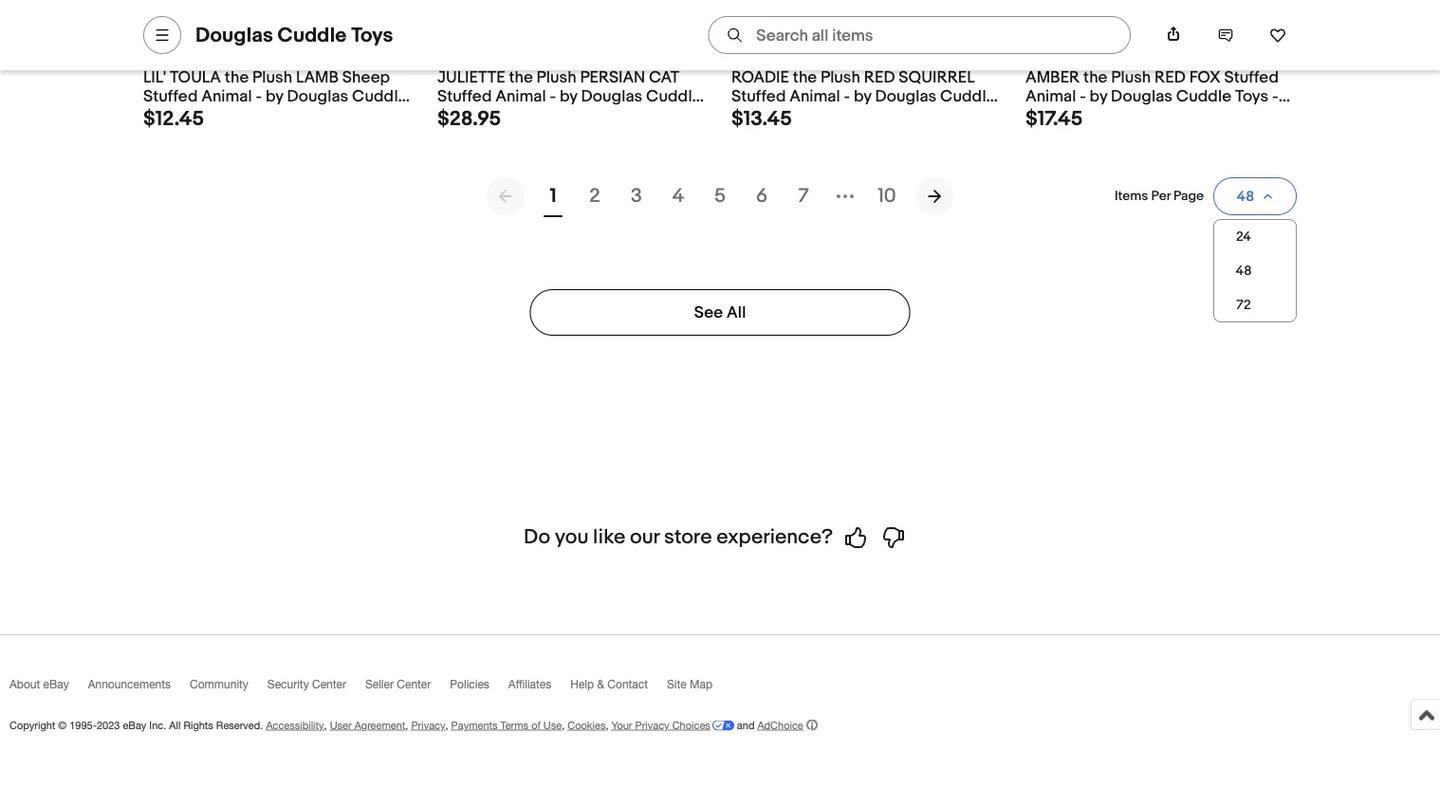 Task type: describe. For each thing, give the bounding box(es) containing it.
and adchoice
[[734, 720, 804, 732]]

seller center link
[[365, 678, 450, 700]]

- right #1522
[[256, 87, 262, 107]]

Search all items field
[[708, 16, 1131, 54]]

1 , from the left
[[324, 720, 327, 732]]

#281
[[485, 107, 519, 127]]

3 link
[[616, 176, 658, 217]]

lil'
[[143, 67, 166, 87]]

$12.45
[[143, 106, 204, 131]]

lil' toula the plush lamb sheep stuffed animal - by douglas cuddle toys - #1522 : quick view image
[[143, 0, 415, 56]]

items
[[1115, 188, 1149, 205]]

cuddle inside lil' toula the plush lamb sheep stuffed animal - by douglas cuddle toys - #1522
[[352, 87, 408, 107]]

cuddle for $17.45
[[1177, 87, 1232, 107]]

the inside lil' toula the plush lamb sheep stuffed animal - by douglas cuddle toys - #1522
[[225, 67, 249, 87]]

see all
[[694, 303, 746, 323]]

your
[[612, 720, 633, 732]]

payments
[[451, 720, 498, 732]]

adchoice link
[[758, 720, 818, 732]]

plush for $13.45
[[821, 67, 861, 87]]

about ebay
[[9, 678, 69, 691]]

see all link
[[530, 289, 911, 336]]

toys inside lil' toula the plush lamb sheep stuffed animal - by douglas cuddle toys - #1522
[[143, 107, 177, 127]]

cuddle up lamb
[[278, 23, 347, 47]]

use
[[544, 720, 562, 732]]

1 privacy from the left
[[411, 720, 446, 732]]

5 , from the left
[[606, 720, 609, 732]]

juliette the plush persian cat stuffed animal - by douglas cuddle toys - #281 button
[[438, 67, 709, 127]]

affiliates
[[509, 678, 552, 691]]

toys for $13.45
[[732, 107, 765, 127]]

persian
[[580, 67, 646, 87]]

stuffed for $28.95
[[438, 87, 492, 107]]

the for $17.45
[[1084, 67, 1108, 87]]

2 , from the left
[[406, 720, 408, 732]]

&
[[597, 678, 605, 691]]

reserved.
[[216, 720, 263, 732]]

$13.45
[[732, 106, 792, 131]]

5 link
[[700, 176, 741, 217]]

by for $17.45
[[1090, 87, 1108, 107]]

about ebay link
[[9, 678, 88, 700]]

per
[[1152, 188, 1171, 205]]

#1725
[[1026, 107, 1069, 127]]

juliette
[[438, 67, 505, 87]]

1
[[550, 185, 557, 208]]

choices
[[673, 720, 711, 732]]

plush for $28.95
[[537, 67, 577, 87]]

10 link
[[867, 176, 908, 217]]

animal for $17.45
[[1026, 87, 1077, 107]]

center for seller center
[[397, 678, 431, 691]]

do you like our store experience? link
[[524, 525, 917, 550]]

stuffed inside lil' toula the plush lamb sheep stuffed animal - by douglas cuddle toys - #1522
[[143, 87, 198, 107]]

lil' toula the plush lamb sheep stuffed animal - by douglas cuddle toys - #1522
[[143, 67, 408, 127]]

- right #281
[[550, 87, 556, 107]]

by for $28.95
[[560, 87, 578, 107]]

menu inside items per page element
[[1215, 220, 1297, 322]]

- left #1522
[[180, 107, 187, 127]]

items per page
[[1115, 188, 1204, 205]]

48 inside popup button
[[1237, 188, 1255, 205]]

copyright
[[9, 720, 55, 732]]

user
[[330, 720, 352, 732]]

roadie
[[732, 67, 790, 87]]

red for $13.45
[[864, 67, 895, 87]]

toula
[[170, 67, 221, 87]]

48 button
[[1214, 177, 1297, 215]]

announcements
[[88, 678, 171, 691]]

announcements link
[[88, 678, 190, 700]]

site map
[[667, 678, 713, 691]]

help & contact
[[571, 678, 648, 691]]

7 link
[[783, 176, 825, 217]]

3
[[631, 185, 642, 208]]

amber
[[1026, 67, 1080, 87]]

about
[[9, 678, 40, 691]]

1 link
[[532, 176, 574, 217]]

site map link
[[667, 678, 732, 700]]

experience?
[[717, 525, 833, 550]]

toys for $17.45
[[1236, 87, 1269, 107]]

fox
[[1190, 67, 1221, 87]]

privacy link
[[411, 720, 446, 732]]

cuddle for $28.95
[[646, 87, 702, 107]]

security
[[268, 678, 309, 691]]

policies
[[450, 678, 490, 691]]

1 vertical spatial ebay
[[123, 720, 146, 732]]

juliette the plush persian cat stuffed animal - by douglas cuddle toys - #281 : quick view image
[[438, 0, 709, 56]]

plush for $17.45
[[1112, 67, 1152, 87]]

amber the plush red fox stuffed animal - by douglas cuddle toys - #1725
[[1026, 67, 1279, 127]]

- right #1725
[[1080, 87, 1087, 107]]

do
[[524, 525, 551, 550]]

douglas cuddle toys link
[[196, 23, 393, 47]]

#3793
[[779, 107, 826, 127]]

roadie the plush red squirrel stuffed animal - by douglas cuddle toys - #3793 : quick view image
[[732, 0, 1003, 48]]

plush inside lil' toula the plush lamb sheep stuffed animal - by douglas cuddle toys - #1522
[[253, 67, 292, 87]]

douglas for $28.95
[[581, 87, 643, 107]]

- right #3793
[[844, 87, 850, 107]]

douglas cuddle toys
[[196, 23, 393, 47]]

2 privacy from the left
[[636, 720, 670, 732]]

- left #281
[[475, 107, 481, 127]]

help
[[571, 678, 594, 691]]

all inside see all link
[[727, 303, 746, 323]]

7
[[799, 185, 809, 208]]

store
[[664, 525, 712, 550]]

site
[[667, 678, 687, 691]]

- left #3793
[[769, 107, 775, 127]]

accessibility link
[[266, 720, 324, 732]]

5
[[715, 185, 726, 208]]

by inside lil' toula the plush lamb sheep stuffed animal - by douglas cuddle toys - #1522
[[266, 87, 283, 107]]

3 , from the left
[[446, 720, 449, 732]]

6
[[756, 185, 768, 208]]

4 link
[[658, 176, 700, 217]]



Task type: locate. For each thing, give the bounding box(es) containing it.
douglas inside lil' toula the plush lamb sheep stuffed animal - by douglas cuddle toys - #1522
[[287, 87, 349, 107]]

affiliates link
[[509, 678, 571, 700]]

4 animal from the left
[[1026, 87, 1077, 107]]

0 horizontal spatial center
[[312, 678, 346, 691]]

toys inside juliette the plush persian cat stuffed animal - by douglas cuddle toys - #281
[[438, 107, 471, 127]]

the up #3793
[[793, 67, 817, 87]]

6 link
[[741, 176, 783, 217]]

douglas for $17.45
[[1112, 87, 1173, 107]]

3 by from the left
[[854, 87, 872, 107]]

2 animal from the left
[[496, 87, 546, 107]]

by right '$17.45'
[[1090, 87, 1108, 107]]

the right "toula"
[[225, 67, 249, 87]]

4 the from the left
[[1084, 67, 1108, 87]]

,
[[324, 720, 327, 732], [406, 720, 408, 732], [446, 720, 449, 732], [562, 720, 565, 732], [606, 720, 609, 732]]

page
[[1174, 188, 1204, 205]]

animal for $28.95
[[496, 87, 546, 107]]

0 horizontal spatial ebay
[[43, 678, 69, 691]]

privacy right your
[[636, 720, 670, 732]]

plush up #3793
[[821, 67, 861, 87]]

help & contact link
[[571, 678, 667, 700]]

all right inc.
[[169, 720, 181, 732]]

our
[[630, 525, 660, 550]]

, left the cookies
[[562, 720, 565, 732]]

0 vertical spatial 48
[[1237, 188, 1255, 205]]

stuffed inside juliette the plush persian cat stuffed animal - by douglas cuddle toys - #281
[[438, 87, 492, 107]]

privacy
[[411, 720, 446, 732], [636, 720, 670, 732]]

by inside roadie the plush red squirrel stuffed animal - by douglas cuddle toys - #3793
[[854, 87, 872, 107]]

the for $28.95
[[509, 67, 533, 87]]

0 horizontal spatial red
[[864, 67, 895, 87]]

center for security center
[[312, 678, 346, 691]]

security center link
[[268, 678, 365, 700]]

the right "amber" at right top
[[1084, 67, 1108, 87]]

4
[[673, 185, 685, 208]]

3 plush from the left
[[821, 67, 861, 87]]

1 by from the left
[[266, 87, 283, 107]]

0 vertical spatial all
[[727, 303, 746, 323]]

stuffed inside roadie the plush red squirrel stuffed animal - by douglas cuddle toys - #3793
[[732, 87, 786, 107]]

1 horizontal spatial red
[[1155, 67, 1186, 87]]

red down roadie the plush red squirrel stuffed animal - by douglas cuddle toys - #3793 : quick view 'image'
[[864, 67, 895, 87]]

inc.
[[149, 720, 166, 732]]

$28.95
[[438, 106, 501, 131]]

, left your
[[606, 720, 609, 732]]

2 the from the left
[[509, 67, 533, 87]]

by left lamb
[[266, 87, 283, 107]]

plush left lamb
[[253, 67, 292, 87]]

red for $17.45
[[1155, 67, 1186, 87]]

all
[[727, 303, 746, 323], [169, 720, 181, 732]]

toys inside amber the plush red fox stuffed animal - by douglas cuddle toys - #1725
[[1236, 87, 1269, 107]]

douglas for $13.45
[[875, 87, 937, 107]]

navigation
[[487, 176, 954, 217]]

, left privacy link
[[406, 720, 408, 732]]

the up #281
[[509, 67, 533, 87]]

cookies
[[568, 720, 606, 732]]

48 up 72
[[1236, 263, 1252, 279]]

plush
[[253, 67, 292, 87], [537, 67, 577, 87], [821, 67, 861, 87], [1112, 67, 1152, 87]]

douglas inside amber the plush red fox stuffed animal - by douglas cuddle toys - #1725
[[1112, 87, 1173, 107]]

items per page element
[[1214, 177, 1297, 323]]

2 center from the left
[[397, 678, 431, 691]]

see
[[694, 303, 723, 323]]

4 by from the left
[[1090, 87, 1108, 107]]

cuddle for $13.45
[[941, 87, 996, 107]]

cookies link
[[568, 720, 606, 732]]

terms
[[501, 720, 529, 732]]

$17.45
[[1026, 106, 1083, 131]]

cuddle right persian
[[646, 87, 702, 107]]

stuffed inside amber the plush red fox stuffed animal - by douglas cuddle toys - #1725
[[1225, 67, 1279, 87]]

like
[[593, 525, 626, 550]]

ebay left inc.
[[123, 720, 146, 732]]

security center
[[268, 678, 346, 691]]

- down the save this seller douglas_cuddle_toys icon
[[1273, 87, 1279, 107]]

cuddle
[[278, 23, 347, 47], [352, 87, 408, 107], [646, 87, 702, 107], [941, 87, 996, 107], [1177, 87, 1232, 107]]

center inside "link"
[[397, 678, 431, 691]]

red
[[864, 67, 895, 87], [1155, 67, 1186, 87]]

of
[[532, 720, 541, 732]]

animal inside amber the plush red fox stuffed animal - by douglas cuddle toys - #1725
[[1026, 87, 1077, 107]]

, left user
[[324, 720, 327, 732]]

red left the fox
[[1155, 67, 1186, 87]]

1 plush from the left
[[253, 67, 292, 87]]

center right security
[[312, 678, 346, 691]]

4 , from the left
[[562, 720, 565, 732]]

2
[[590, 185, 601, 208]]

0 horizontal spatial privacy
[[411, 720, 446, 732]]

douglas down search all items field at the top of page
[[875, 87, 937, 107]]

center right seller
[[397, 678, 431, 691]]

by inside juliette the plush persian cat stuffed animal - by douglas cuddle toys - #281
[[560, 87, 578, 107]]

menu
[[1215, 220, 1297, 322]]

toys
[[351, 23, 393, 47], [1236, 87, 1269, 107], [143, 107, 177, 127], [438, 107, 471, 127], [732, 107, 765, 127]]

2 red from the left
[[1155, 67, 1186, 87]]

2 link
[[574, 176, 616, 217]]

copyright © 1995-2023 ebay inc. all rights reserved. accessibility , user agreement , privacy , payments terms of use , cookies , your privacy choices
[[9, 720, 711, 732]]

animal inside juliette the plush persian cat stuffed animal - by douglas cuddle toys - #281
[[496, 87, 546, 107]]

cuddle inside juliette the plush persian cat stuffed animal - by douglas cuddle toys - #281
[[646, 87, 702, 107]]

stuffed for $13.45
[[732, 87, 786, 107]]

save this seller douglas_cuddle_toys image
[[1270, 27, 1287, 44]]

#1522
[[190, 107, 234, 127]]

contact
[[608, 678, 648, 691]]

2 by from the left
[[560, 87, 578, 107]]

toys inside roadie the plush red squirrel stuffed animal - by douglas cuddle toys - #3793
[[732, 107, 765, 127]]

48 up 24
[[1237, 188, 1255, 205]]

cuddle down amber the plush red fox stuffed animal - by douglas cuddle toys - #1725 : quick view image
[[1177, 87, 1232, 107]]

toys for $28.95
[[438, 107, 471, 127]]

animal inside lil' toula the plush lamb sheep stuffed animal - by douglas cuddle toys - #1522
[[201, 87, 252, 107]]

by inside amber the plush red fox stuffed animal - by douglas cuddle toys - #1725
[[1090, 87, 1108, 107]]

cuddle down search all items field at the top of page
[[941, 87, 996, 107]]

lamb
[[296, 67, 339, 87]]

menu containing 24
[[1215, 220, 1297, 322]]

cuddle inside amber the plush red fox stuffed animal - by douglas cuddle toys - #1725
[[1177, 87, 1232, 107]]

1 vertical spatial 48
[[1236, 263, 1252, 279]]

payments terms of use link
[[451, 720, 562, 732]]

sheep
[[343, 67, 390, 87]]

you
[[555, 525, 589, 550]]

do you like our store experience?
[[524, 525, 833, 550]]

1 horizontal spatial center
[[397, 678, 431, 691]]

1 animal from the left
[[201, 87, 252, 107]]

plush inside amber the plush red fox stuffed animal - by douglas cuddle toys - #1725
[[1112, 67, 1152, 87]]

navigation containing 1
[[487, 176, 954, 217]]

community link
[[190, 678, 268, 700]]

by right #3793
[[854, 87, 872, 107]]

cuddle right lamb
[[352, 87, 408, 107]]

agreement
[[355, 720, 406, 732]]

animal for $13.45
[[790, 87, 841, 107]]

toys down the lil'
[[143, 107, 177, 127]]

the inside amber the plush red fox stuffed animal - by douglas cuddle toys - #1725
[[1084, 67, 1108, 87]]

the inside roadie the plush red squirrel stuffed animal - by douglas cuddle toys - #3793
[[793, 67, 817, 87]]

plush down amber the plush red fox stuffed animal - by douglas cuddle toys - #1725 : quick view image
[[1112, 67, 1152, 87]]

toys right the fox
[[1236, 87, 1269, 107]]

72
[[1237, 297, 1252, 313]]

3 the from the left
[[793, 67, 817, 87]]

2 plush from the left
[[537, 67, 577, 87]]

douglas inside juliette the plush persian cat stuffed animal - by douglas cuddle toys - #281
[[581, 87, 643, 107]]

, left payments
[[446, 720, 449, 732]]

seller
[[365, 678, 394, 691]]

stuffed
[[1225, 67, 1279, 87], [143, 87, 198, 107], [438, 87, 492, 107], [732, 87, 786, 107]]

48
[[1237, 188, 1255, 205], [1236, 263, 1252, 279]]

douglas down douglas cuddle toys link
[[287, 87, 349, 107]]

ebay right about on the bottom left
[[43, 678, 69, 691]]

toys down juliette
[[438, 107, 471, 127]]

-
[[256, 87, 262, 107], [550, 87, 556, 107], [844, 87, 850, 107], [1080, 87, 1087, 107], [1273, 87, 1279, 107], [180, 107, 187, 127], [475, 107, 481, 127], [769, 107, 775, 127]]

cuddle inside roadie the plush red squirrel stuffed animal - by douglas cuddle toys - #3793
[[941, 87, 996, 107]]

stuffed for $17.45
[[1225, 67, 1279, 87]]

douglas inside roadie the plush red squirrel stuffed animal - by douglas cuddle toys - #3793
[[875, 87, 937, 107]]

center
[[312, 678, 346, 691], [397, 678, 431, 691]]

policies link
[[450, 678, 509, 700]]

2023
[[97, 720, 120, 732]]

toys down roadie
[[732, 107, 765, 127]]

plush inside roadie the plush red squirrel stuffed animal - by douglas cuddle toys - #3793
[[821, 67, 861, 87]]

0 vertical spatial ebay
[[43, 678, 69, 691]]

toys up sheep
[[351, 23, 393, 47]]

plush down juliette the plush persian cat stuffed animal - by douglas cuddle toys - #281 : quick view image
[[537, 67, 577, 87]]

rights
[[184, 720, 213, 732]]

squirrel
[[899, 67, 975, 87]]

1 horizontal spatial privacy
[[636, 720, 670, 732]]

1 horizontal spatial ebay
[[123, 720, 146, 732]]

plush inside juliette the plush persian cat stuffed animal - by douglas cuddle toys - #281
[[537, 67, 577, 87]]

user agreement link
[[330, 720, 406, 732]]

and
[[737, 720, 755, 732]]

1 red from the left
[[864, 67, 895, 87]]

1 center from the left
[[312, 678, 346, 691]]

animal inside roadie the plush red squirrel stuffed animal - by douglas cuddle toys - #3793
[[790, 87, 841, 107]]

1 vertical spatial all
[[169, 720, 181, 732]]

all right see at the top of page
[[727, 303, 746, 323]]

juliette the plush persian cat stuffed animal - by douglas cuddle toys - #281
[[438, 67, 702, 127]]

roadie the plush red squirrel stuffed animal - by douglas cuddle toys - #3793 button
[[732, 67, 1003, 127]]

douglas left cat on the top left of page
[[581, 87, 643, 107]]

red inside amber the plush red fox stuffed animal - by douglas cuddle toys - #1725
[[1155, 67, 1186, 87]]

by for $13.45
[[854, 87, 872, 107]]

4 plush from the left
[[1112, 67, 1152, 87]]

24
[[1237, 229, 1252, 245]]

1 the from the left
[[225, 67, 249, 87]]

seller center
[[365, 678, 431, 691]]

by left persian
[[560, 87, 578, 107]]

red inside roadie the plush red squirrel stuffed animal - by douglas cuddle toys - #3793
[[864, 67, 895, 87]]

your privacy choices link
[[612, 720, 734, 732]]

3 animal from the left
[[790, 87, 841, 107]]

©
[[58, 720, 67, 732]]

douglas up "toula"
[[196, 23, 273, 47]]

adchoice
[[758, 720, 804, 732]]

1995-
[[69, 720, 97, 732]]

10
[[878, 185, 897, 208]]

roadie the plush red squirrel stuffed animal - by douglas cuddle toys - #3793
[[732, 67, 996, 127]]

the
[[225, 67, 249, 87], [509, 67, 533, 87], [793, 67, 817, 87], [1084, 67, 1108, 87]]

1 horizontal spatial all
[[727, 303, 746, 323]]

accessibility
[[266, 720, 324, 732]]

the inside juliette the plush persian cat stuffed animal - by douglas cuddle toys - #281
[[509, 67, 533, 87]]

lil' toula the plush lamb sheep stuffed animal - by douglas cuddle toys - #1522 button
[[143, 67, 415, 127]]

0 horizontal spatial all
[[169, 720, 181, 732]]

the for $13.45
[[793, 67, 817, 87]]

privacy down the seller center "link"
[[411, 720, 446, 732]]

douglas left the fox
[[1112, 87, 1173, 107]]

amber the plush red fox stuffed animal - by douglas cuddle toys - #1725 : quick view image
[[1026, 0, 1297, 56]]



Task type: vqa. For each thing, say whether or not it's contained in the screenshot.
that in 'link'
no



